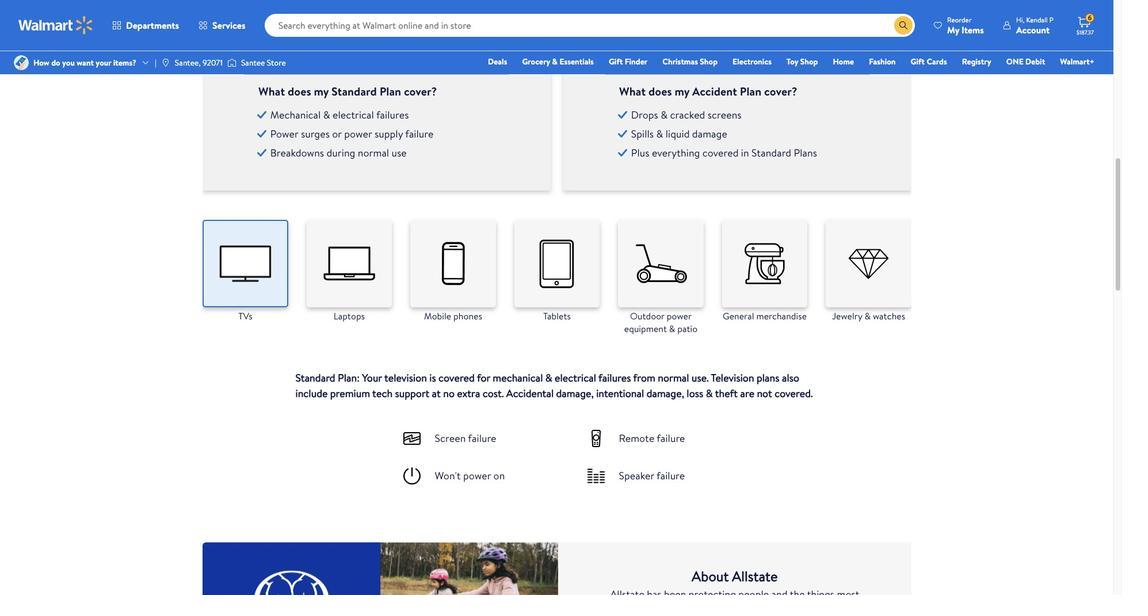 Task type: describe. For each thing, give the bounding box(es) containing it.
shop for christmas shop
[[700, 56, 718, 67]]

kendall
[[1027, 15, 1049, 24]]

fashion
[[870, 56, 896, 67]]

departments button
[[103, 12, 189, 39]]

one
[[1007, 56, 1024, 67]]

grocery & essentials
[[523, 56, 594, 67]]

want
[[77, 57, 94, 68]]

one debit
[[1007, 56, 1046, 67]]

do
[[51, 57, 60, 68]]

toy shop
[[787, 56, 819, 67]]

christmas shop
[[663, 56, 718, 67]]

account
[[1017, 23, 1050, 36]]

p
[[1050, 15, 1054, 24]]

gift cards link
[[906, 55, 953, 68]]

deals link
[[483, 55, 513, 68]]

store
[[267, 57, 286, 68]]

santee, 92071
[[175, 57, 223, 68]]

electronics
[[733, 56, 772, 67]]

grocery
[[523, 56, 551, 67]]

debit
[[1026, 56, 1046, 67]]

you
[[62, 57, 75, 68]]

cards
[[927, 56, 948, 67]]

6
[[1089, 13, 1093, 23]]

services
[[213, 19, 246, 32]]

gift cards
[[911, 56, 948, 67]]

items?
[[113, 57, 136, 68]]

Search search field
[[265, 14, 916, 37]]

finder
[[625, 56, 648, 67]]

$187.37
[[1077, 28, 1095, 36]]

essentials
[[560, 56, 594, 67]]

home link
[[828, 55, 860, 68]]

home
[[834, 56, 855, 67]]

toy shop link
[[782, 55, 824, 68]]

santee,
[[175, 57, 201, 68]]

toy
[[787, 56, 799, 67]]

92071
[[203, 57, 223, 68]]

reorder
[[948, 15, 972, 24]]

how
[[33, 57, 49, 68]]

santee store
[[241, 57, 286, 68]]



Task type: vqa. For each thing, say whether or not it's contained in the screenshot.
the 'order'
no



Task type: locate. For each thing, give the bounding box(es) containing it.
1 shop from the left
[[700, 56, 718, 67]]

walmart+ link
[[1056, 55, 1100, 68]]

 image for santee, 92071
[[161, 58, 170, 67]]

search icon image
[[899, 21, 909, 30]]

6 $187.37
[[1077, 13, 1095, 36]]

1 horizontal spatial gift
[[911, 56, 925, 67]]

0 horizontal spatial gift
[[609, 56, 623, 67]]

walmart+
[[1061, 56, 1095, 67]]

 image right |
[[161, 58, 170, 67]]

one debit link
[[1002, 55, 1051, 68]]

2 gift from the left
[[911, 56, 925, 67]]

1 horizontal spatial shop
[[801, 56, 819, 67]]

shop
[[700, 56, 718, 67], [801, 56, 819, 67]]

shop right toy
[[801, 56, 819, 67]]

fashion link
[[864, 55, 902, 68]]

services button
[[189, 12, 255, 39]]

0 horizontal spatial shop
[[700, 56, 718, 67]]

1 gift from the left
[[609, 56, 623, 67]]

electronics link
[[728, 55, 777, 68]]

shop right christmas
[[700, 56, 718, 67]]

my
[[948, 23, 960, 36]]

 image for santee store
[[227, 57, 237, 69]]

gift
[[609, 56, 623, 67], [911, 56, 925, 67]]

 image
[[227, 57, 237, 69], [161, 58, 170, 67]]

gift finder
[[609, 56, 648, 67]]

hi,
[[1017, 15, 1025, 24]]

1 horizontal spatial  image
[[227, 57, 237, 69]]

reorder my items
[[948, 15, 985, 36]]

registry link
[[957, 55, 997, 68]]

santee
[[241, 57, 265, 68]]

registry
[[963, 56, 992, 67]]

walmart image
[[18, 16, 93, 35]]

christmas shop link
[[658, 55, 723, 68]]

shop for toy shop
[[801, 56, 819, 67]]

gift left 'finder'
[[609, 56, 623, 67]]

christmas
[[663, 56, 698, 67]]

items
[[962, 23, 985, 36]]

0 horizontal spatial  image
[[161, 58, 170, 67]]

|
[[155, 57, 157, 68]]

 image right 92071
[[227, 57, 237, 69]]

deals
[[488, 56, 508, 67]]

gift finder link
[[604, 55, 653, 68]]

departments
[[126, 19, 179, 32]]

grocery & essentials link
[[517, 55, 599, 68]]

your
[[96, 57, 111, 68]]

2 shop from the left
[[801, 56, 819, 67]]

hi, kendall p account
[[1017, 15, 1054, 36]]

how do you want your items?
[[33, 57, 136, 68]]

&
[[553, 56, 558, 67]]

 image
[[14, 55, 29, 70]]

Walmart Site-Wide search field
[[265, 14, 916, 37]]

gift for gift finder
[[609, 56, 623, 67]]

gift for gift cards
[[911, 56, 925, 67]]

gift left cards
[[911, 56, 925, 67]]



